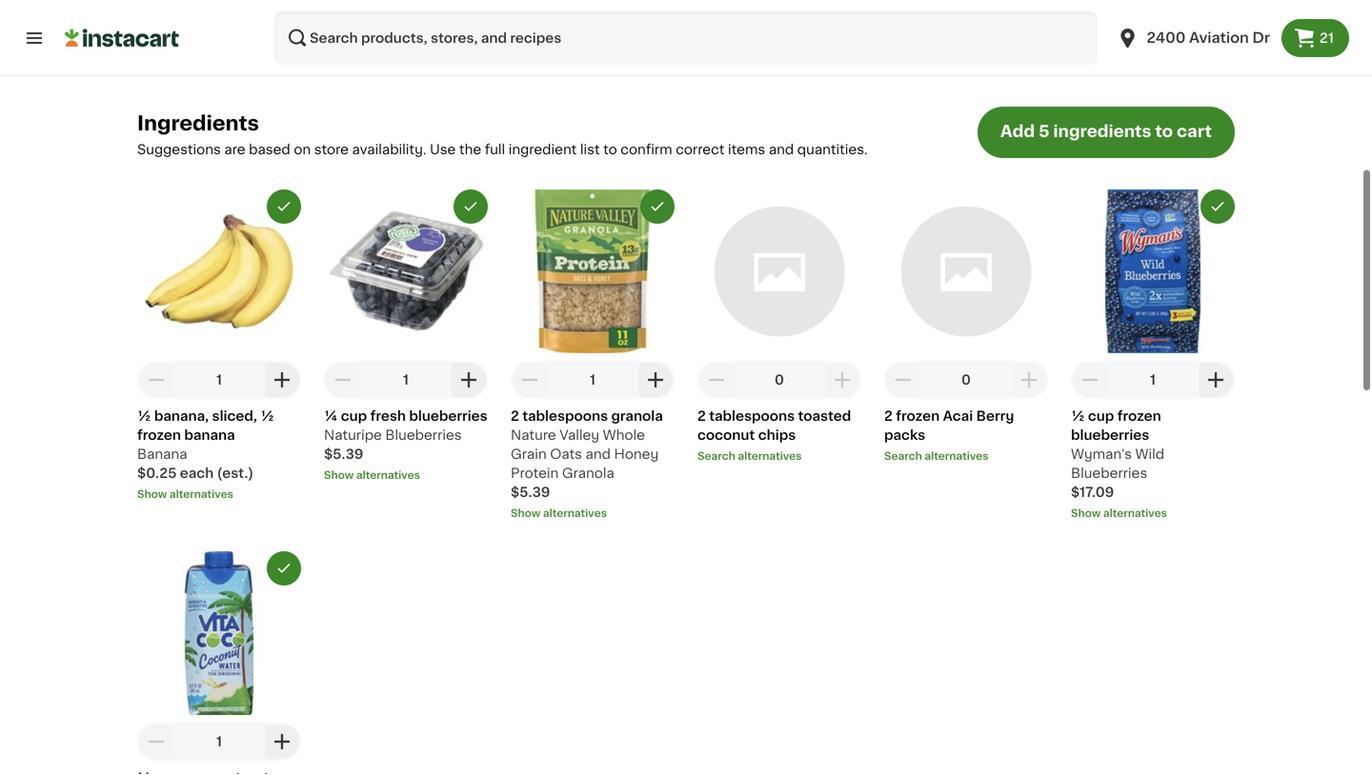 Task type: vqa. For each thing, say whether or not it's contained in the screenshot.
the leftmost Carrot
no



Task type: locate. For each thing, give the bounding box(es) containing it.
1 vertical spatial and
[[586, 448, 611, 461]]

2
[[511, 410, 519, 423], [698, 410, 706, 423], [884, 410, 893, 423]]

2 ½ from the left
[[260, 410, 274, 423]]

add
[[1000, 123, 1035, 140]]

4 decrement quantity image from the left
[[1079, 369, 1102, 392]]

blueberries
[[409, 410, 488, 423], [1071, 429, 1149, 442]]

show alternatives button down "wild"
[[1071, 506, 1235, 521]]

blueberries for blueberries
[[409, 410, 488, 423]]

blueberries inside ¼ cup fresh blueberries naturipe blueberries $5.39 show alternatives
[[385, 429, 462, 442]]

0 vertical spatial $5.39
[[324, 448, 363, 461]]

alternatives down each
[[169, 489, 233, 500]]

packs
[[884, 429, 925, 442]]

search alternatives button down the acai
[[884, 449, 1048, 464]]

1 horizontal spatial blueberries
[[1071, 467, 1148, 480]]

2400 aviation dr button
[[1105, 11, 1282, 65]]

protein
[[511, 467, 559, 480]]

acai
[[943, 410, 973, 423]]

show alternatives button for alternatives
[[324, 468, 488, 483]]

increment quantity image
[[271, 369, 293, 392], [457, 369, 480, 392], [831, 369, 854, 392]]

blueberries up wyman's
[[1071, 429, 1149, 442]]

and inside 2 tablespoons granola nature valley whole grain oats and honey protein granola $5.39 show alternatives
[[586, 448, 611, 461]]

2 tablespoons granola nature valley whole grain oats and honey protein granola $5.39 show alternatives
[[511, 410, 663, 519]]

2 increment quantity image from the left
[[457, 369, 480, 392]]

½ left banana,
[[137, 410, 151, 423]]

$5.39
[[324, 448, 363, 461], [511, 486, 550, 499]]

2 decrement quantity image from the left
[[705, 369, 728, 392]]

coconut
[[698, 429, 755, 442]]

frozen up banana at the bottom left of page
[[137, 429, 181, 442]]

$5.39 inside 2 tablespoons granola nature valley whole grain oats and honey protein granola $5.39 show alternatives
[[511, 486, 550, 499]]

decrement quantity image for tablespoons
[[518, 369, 541, 392]]

alternatives inside 2 tablespoons toasted coconut chips search alternatives
[[738, 451, 802, 462]]

blueberries right fresh at the bottom of page
[[409, 410, 488, 423]]

to inside add 5 ingredients to cart button
[[1155, 123, 1173, 140]]

0 vertical spatial and
[[769, 143, 794, 156]]

alternatives down "chips"
[[738, 451, 802, 462]]

decrement quantity image up packs
[[892, 369, 915, 392]]

blueberries for wild
[[1071, 429, 1149, 442]]

1 for fresh
[[403, 373, 409, 387]]

0 horizontal spatial blueberries
[[385, 429, 462, 442]]

0 up the acai
[[962, 373, 971, 387]]

and right items on the right top of page
[[769, 143, 794, 156]]

alternatives inside ½ cup frozen blueberries wyman's wild blueberries $17.09 show alternatives
[[1103, 508, 1167, 519]]

to left cart
[[1155, 123, 1173, 140]]

show inside ½ banana, sliced, ½ frozen banana banana $0.25 each (est.) show alternatives
[[137, 489, 167, 500]]

1 tablespoons from the left
[[522, 410, 608, 423]]

show alternatives button down (est.)
[[137, 487, 301, 502]]

decrement quantity image
[[332, 369, 354, 392], [518, 369, 541, 392], [145, 731, 168, 754]]

cup inside ¼ cup fresh blueberries naturipe blueberries $5.39 show alternatives
[[341, 410, 367, 423]]

0 vertical spatial blueberries
[[385, 429, 462, 442]]

2 horizontal spatial 2
[[884, 410, 893, 423]]

unselect item image
[[462, 198, 479, 215]]

quantities.
[[797, 143, 868, 156]]

2 horizontal spatial frozen
[[1117, 410, 1161, 423]]

1 vertical spatial $5.39
[[511, 486, 550, 499]]

1 vertical spatial blueberries
[[1071, 429, 1149, 442]]

decrement quantity image
[[145, 369, 168, 392], [705, 369, 728, 392], [892, 369, 915, 392], [1079, 369, 1102, 392]]

3 ½ from the left
[[1071, 410, 1085, 423]]

and up granola
[[586, 448, 611, 461]]

blueberries inside ½ cup frozen blueberries wyman's wild blueberries $17.09 show alternatives
[[1071, 467, 1148, 480]]

tablespoons
[[522, 410, 608, 423], [709, 410, 795, 423]]

blueberries inside ½ cup frozen blueberries wyman's wild blueberries $17.09 show alternatives
[[1071, 429, 1149, 442]]

tablespoons up valley
[[522, 410, 608, 423]]

frozen up "wild"
[[1117, 410, 1161, 423]]

dr
[[1252, 31, 1270, 45]]

ingredients
[[1053, 123, 1151, 140]]

decrement quantity image up wyman's
[[1079, 369, 1102, 392]]

2400 aviation dr
[[1147, 31, 1270, 45]]

1 increment quantity image from the left
[[271, 369, 293, 392]]

1
[[216, 373, 222, 387], [403, 373, 409, 387], [590, 373, 596, 387], [1150, 373, 1156, 387], [216, 736, 222, 749]]

$5.39 down protein
[[511, 486, 550, 499]]

1 horizontal spatial $5.39
[[511, 486, 550, 499]]

2 search alternatives button from the left
[[884, 449, 1048, 464]]

1 horizontal spatial tablespoons
[[709, 410, 795, 423]]

0 horizontal spatial increment quantity image
[[271, 369, 293, 392]]

show down protein
[[511, 508, 540, 519]]

1 vertical spatial to
[[603, 143, 617, 156]]

tablespoons inside 2 tablespoons granola nature valley whole grain oats and honey protein granola $5.39 show alternatives
[[522, 410, 608, 423]]

increment quantity image for ½ banana, sliced, ½ frozen banana
[[271, 369, 293, 392]]

search down packs
[[884, 451, 922, 462]]

2 up coconut
[[698, 410, 706, 423]]

to
[[1155, 123, 1173, 140], [603, 143, 617, 156]]

search alternatives button down "chips"
[[698, 449, 861, 464]]

blueberries inside ¼ cup fresh blueberries naturipe blueberries $5.39 show alternatives
[[409, 410, 488, 423]]

chips
[[758, 429, 796, 442]]

blueberries down wyman's
[[1071, 467, 1148, 480]]

2 inside 2 tablespoons toasted coconut chips search alternatives
[[698, 410, 706, 423]]

cup up naturipe
[[341, 410, 367, 423]]

whole
[[603, 429, 645, 442]]

cup inside ½ cup frozen blueberries wyman's wild blueberries $17.09 show alternatives
[[1088, 410, 1114, 423]]

unselect item image
[[275, 198, 293, 215], [649, 198, 666, 215], [1209, 198, 1226, 215], [275, 560, 293, 577]]

each
[[180, 467, 214, 480]]

1 horizontal spatial search alternatives button
[[884, 449, 1048, 464]]

blueberries
[[385, 429, 462, 442], [1071, 467, 1148, 480]]

add 5 ingredients to cart
[[1000, 123, 1212, 140]]

full
[[485, 143, 505, 156]]

unselect item image for ½ banana, sliced, ½ frozen banana
[[275, 198, 293, 215]]

nature
[[511, 429, 556, 442]]

1 horizontal spatial 0
[[962, 373, 971, 387]]

2 up nature
[[511, 410, 519, 423]]

show down the $17.09
[[1071, 508, 1101, 519]]

1 vertical spatial blueberries
[[1071, 467, 1148, 480]]

show alternatives button down fresh at the bottom of page
[[324, 468, 488, 483]]

show alternatives button down granola
[[511, 506, 675, 521]]

naturipe
[[324, 429, 382, 442]]

21
[[1320, 31, 1334, 45]]

2 horizontal spatial increment quantity image
[[831, 369, 854, 392]]

1 search from the left
[[698, 451, 735, 462]]

0 horizontal spatial and
[[586, 448, 611, 461]]

1 horizontal spatial to
[[1155, 123, 1173, 140]]

0 horizontal spatial 2
[[511, 410, 519, 423]]

0 horizontal spatial decrement quantity image
[[145, 731, 168, 754]]

cup up wyman's
[[1088, 410, 1114, 423]]

1 horizontal spatial cup
[[1088, 410, 1114, 423]]

½ banana, sliced, ½ frozen banana banana $0.25 each (est.) show alternatives
[[137, 410, 274, 500]]

2 horizontal spatial ½
[[1071, 410, 1085, 423]]

1 for frozen
[[1150, 373, 1156, 387]]

increment quantity image
[[644, 369, 667, 392], [1018, 369, 1041, 392], [1204, 369, 1227, 392], [271, 731, 293, 754]]

0 horizontal spatial ½
[[137, 410, 151, 423]]

wild
[[1135, 448, 1165, 461]]

show inside ¼ cup fresh blueberries naturipe blueberries $5.39 show alternatives
[[324, 470, 354, 481]]

0 horizontal spatial to
[[603, 143, 617, 156]]

0 horizontal spatial frozen
[[137, 429, 181, 442]]

based
[[249, 143, 290, 156]]

alternatives down the $17.09
[[1103, 508, 1167, 519]]

search down coconut
[[698, 451, 735, 462]]

alternatives down granola
[[543, 508, 607, 519]]

0 horizontal spatial $5.39
[[324, 448, 363, 461]]

frozen up packs
[[896, 410, 940, 423]]

show down naturipe
[[324, 470, 354, 481]]

2 inside 2 tablespoons granola nature valley whole grain oats and honey protein granola $5.39 show alternatives
[[511, 410, 519, 423]]

0 horizontal spatial tablespoons
[[522, 410, 608, 423]]

availability.
[[352, 143, 426, 156]]

21 button
[[1282, 19, 1349, 57]]

product group
[[137, 189, 301, 502], [324, 189, 488, 483], [511, 189, 675, 521], [698, 189, 861, 464], [884, 189, 1048, 464], [1071, 189, 1235, 521], [137, 552, 301, 775]]

search inside 2 tablespoons toasted coconut chips search alternatives
[[698, 451, 735, 462]]

2 search from the left
[[884, 451, 922, 462]]

1 horizontal spatial ½
[[260, 410, 274, 423]]

alternatives down the acai
[[925, 451, 989, 462]]

show inside 2 tablespoons granola nature valley whole grain oats and honey protein granola $5.39 show alternatives
[[511, 508, 540, 519]]

banana
[[184, 429, 235, 442]]

unselect item image for ½ cup frozen blueberries
[[1209, 198, 1226, 215]]

1 cup from the left
[[341, 410, 367, 423]]

½ up wyman's
[[1071, 410, 1085, 423]]

0 horizontal spatial search alternatives button
[[698, 449, 861, 464]]

2 0 from the left
[[962, 373, 971, 387]]

tablespoons up "chips"
[[709, 410, 795, 423]]

2 inside 2 frozen acai berry packs search alternatives
[[884, 410, 893, 423]]

search alternatives button
[[698, 449, 861, 464], [884, 449, 1048, 464]]

and
[[769, 143, 794, 156], [586, 448, 611, 461]]

alternatives
[[738, 451, 802, 462], [925, 451, 989, 462], [356, 470, 420, 481], [169, 489, 233, 500], [543, 508, 607, 519], [1103, 508, 1167, 519]]

2 tablespoons from the left
[[709, 410, 795, 423]]

1 ½ from the left
[[137, 410, 151, 423]]

decrement quantity image for cup
[[332, 369, 354, 392]]

cup
[[341, 410, 367, 423], [1088, 410, 1114, 423]]

1 horizontal spatial increment quantity image
[[457, 369, 480, 392]]

0 horizontal spatial blueberries
[[409, 410, 488, 423]]

decrement quantity image up coconut
[[705, 369, 728, 392]]

correct
[[676, 143, 725, 156]]

2 horizontal spatial decrement quantity image
[[518, 369, 541, 392]]

decrement quantity image up banana,
[[145, 369, 168, 392]]

tablespoons inside 2 tablespoons toasted coconut chips search alternatives
[[709, 410, 795, 423]]

1 horizontal spatial 2
[[698, 410, 706, 423]]

show alternatives button for show
[[1071, 506, 1235, 521]]

0 horizontal spatial 0
[[775, 373, 784, 387]]

granola
[[562, 467, 614, 480]]

2 2 from the left
[[698, 410, 706, 423]]

show alternatives button
[[324, 468, 488, 483], [137, 487, 301, 502], [511, 506, 675, 521], [1071, 506, 1235, 521]]

2 cup from the left
[[1088, 410, 1114, 423]]

increment quantity image for ¼ cup fresh blueberries
[[457, 369, 480, 392]]

None search field
[[274, 11, 1097, 65]]

1 2 from the left
[[511, 410, 519, 423]]

0 horizontal spatial cup
[[341, 410, 367, 423]]

search inside 2 frozen acai berry packs search alternatives
[[884, 451, 922, 462]]

3 2 from the left
[[884, 410, 893, 423]]

2400 aviation dr button
[[1116, 11, 1270, 65]]

alternatives down naturipe
[[356, 470, 420, 481]]

$5.39 down naturipe
[[324, 448, 363, 461]]

0 up "chips"
[[775, 373, 784, 387]]

1 horizontal spatial search
[[884, 451, 922, 462]]

½
[[137, 410, 151, 423], [260, 410, 274, 423], [1071, 410, 1085, 423]]

valley
[[560, 429, 599, 442]]

ingredient
[[509, 143, 577, 156]]

½ for ½ cup frozen blueberries
[[1071, 410, 1085, 423]]

to right list
[[603, 143, 617, 156]]

fresh
[[370, 410, 406, 423]]

the
[[459, 143, 481, 156]]

0 horizontal spatial search
[[698, 451, 735, 462]]

are
[[224, 143, 245, 156]]

show down $0.25
[[137, 489, 167, 500]]

0
[[775, 373, 784, 387], [962, 373, 971, 387]]

frozen
[[896, 410, 940, 423], [1117, 410, 1161, 423], [137, 429, 181, 442]]

0 vertical spatial blueberries
[[409, 410, 488, 423]]

½ inside ½ cup frozen blueberries wyman's wild blueberries $17.09 show alternatives
[[1071, 410, 1085, 423]]

1 horizontal spatial frozen
[[896, 410, 940, 423]]

show
[[324, 470, 354, 481], [137, 489, 167, 500], [511, 508, 540, 519], [1071, 508, 1101, 519]]

2 up packs
[[884, 410, 893, 423]]

0 vertical spatial to
[[1155, 123, 1173, 140]]

search
[[698, 451, 735, 462], [884, 451, 922, 462]]

½ right sliced,
[[260, 410, 274, 423]]

show alternatives button for and
[[511, 506, 675, 521]]

1 search alternatives button from the left
[[698, 449, 861, 464]]

1 horizontal spatial blueberries
[[1071, 429, 1149, 442]]

1 0 from the left
[[775, 373, 784, 387]]

blueberries down fresh at the bottom of page
[[385, 429, 462, 442]]

1 horizontal spatial decrement quantity image
[[332, 369, 354, 392]]

$5.39 inside ¼ cup fresh blueberries naturipe blueberries $5.39 show alternatives
[[324, 448, 363, 461]]



Task type: describe. For each thing, give the bounding box(es) containing it.
sliced,
[[212, 410, 257, 423]]

unselect item image for 2 tablespoons granola
[[649, 198, 666, 215]]

aviation
[[1189, 31, 1249, 45]]

search for 2 tablespoons toasted coconut chips
[[698, 451, 735, 462]]

1 decrement quantity image from the left
[[145, 369, 168, 392]]

2 tablespoons toasted coconut chips search alternatives
[[698, 410, 851, 462]]

suggestions are based on store availability. use the full ingredient list to confirm correct items and quantities.
[[137, 143, 868, 156]]

wyman's
[[1071, 448, 1132, 461]]

2 for chips
[[698, 410, 706, 423]]

list
[[580, 143, 600, 156]]

confirm
[[621, 143, 672, 156]]

tablespoons for chips
[[709, 410, 795, 423]]

suggestions
[[137, 143, 221, 156]]

honey
[[614, 448, 659, 461]]

frozen inside ½ banana, sliced, ½ frozen banana banana $0.25 each (est.) show alternatives
[[137, 429, 181, 442]]

banana,
[[154, 410, 209, 423]]

0 for acai
[[962, 373, 971, 387]]

store
[[314, 143, 349, 156]]

(est.)
[[217, 467, 254, 480]]

3 increment quantity image from the left
[[831, 369, 854, 392]]

search alternatives button for berry
[[884, 449, 1048, 464]]

2400
[[1147, 31, 1186, 45]]

show inside ½ cup frozen blueberries wyman's wild blueberries $17.09 show alternatives
[[1071, 508, 1101, 519]]

2 for packs
[[884, 410, 893, 423]]

1 horizontal spatial and
[[769, 143, 794, 156]]

add 5 ingredients to cart button
[[978, 107, 1235, 158]]

oats
[[550, 448, 582, 461]]

on
[[294, 143, 311, 156]]

¼ cup fresh blueberries naturipe blueberries $5.39 show alternatives
[[324, 410, 488, 481]]

0 for toasted
[[775, 373, 784, 387]]

$17.09
[[1071, 486, 1114, 499]]

3 decrement quantity image from the left
[[892, 369, 915, 392]]

5
[[1039, 123, 1050, 140]]

Search field
[[274, 11, 1097, 65]]

tablespoons for valley
[[522, 410, 608, 423]]

use
[[430, 143, 456, 156]]

cart
[[1177, 123, 1212, 140]]

alternatives inside ½ banana, sliced, ½ frozen banana banana $0.25 each (est.) show alternatives
[[169, 489, 233, 500]]

alternatives inside ¼ cup fresh blueberries naturipe blueberries $5.39 show alternatives
[[356, 470, 420, 481]]

show alternatives button for each
[[137, 487, 301, 502]]

cup for ½
[[1088, 410, 1114, 423]]

berry
[[976, 410, 1014, 423]]

toasted
[[798, 410, 851, 423]]

frozen inside ½ cup frozen blueberries wyman's wild blueberries $17.09 show alternatives
[[1117, 410, 1161, 423]]

alternatives inside 2 tablespoons granola nature valley whole grain oats and honey protein granola $5.39 show alternatives
[[543, 508, 607, 519]]

$0.25
[[137, 467, 177, 480]]

search for 2 frozen acai berry packs
[[884, 451, 922, 462]]

½ cup frozen blueberries wyman's wild blueberries $17.09 show alternatives
[[1071, 410, 1167, 519]]

1 for granola
[[590, 373, 596, 387]]

½ for ½ banana, sliced, ½ frozen banana
[[137, 410, 151, 423]]

¼
[[324, 410, 338, 423]]

items
[[728, 143, 765, 156]]

cup for ¼
[[341, 410, 367, 423]]

banana
[[137, 448, 187, 461]]

search alternatives button for coconut
[[698, 449, 861, 464]]

grain
[[511, 448, 547, 461]]

alternatives inside 2 frozen acai berry packs search alternatives
[[925, 451, 989, 462]]

2 frozen acai berry packs search alternatives
[[884, 410, 1014, 462]]

frozen inside 2 frozen acai berry packs search alternatives
[[896, 410, 940, 423]]

2 for valley
[[511, 410, 519, 423]]

instacart logo image
[[65, 27, 179, 50]]

granola
[[611, 410, 663, 423]]

1 for sliced,
[[216, 373, 222, 387]]



